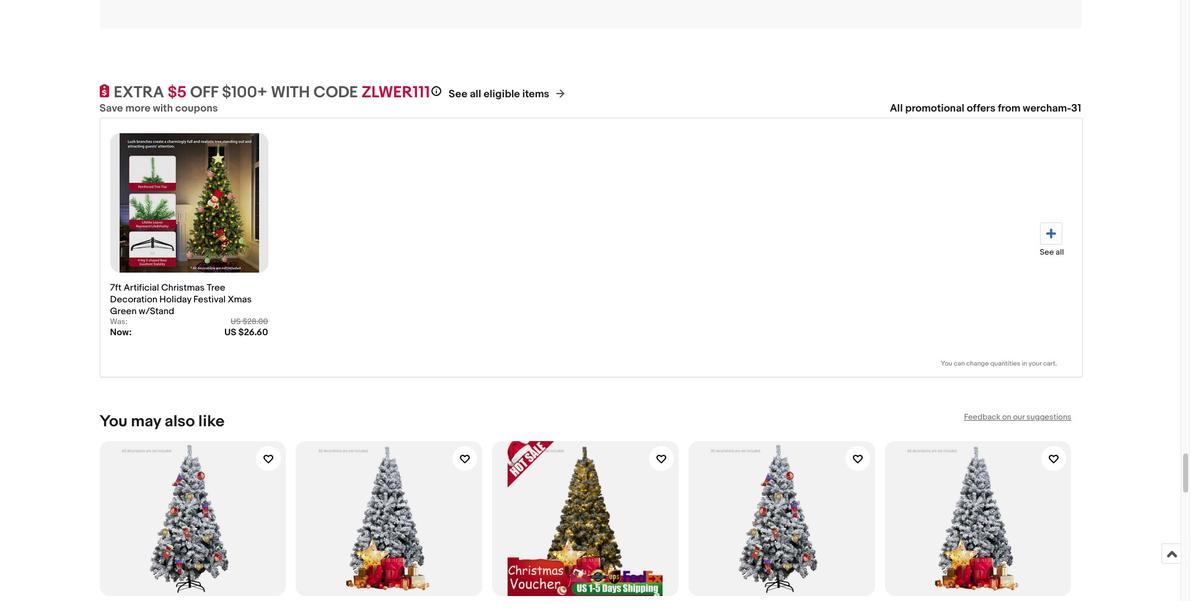 Task type: describe. For each thing, give the bounding box(es) containing it.
change
[[967, 360, 989, 368]]

you for you may also like
[[100, 412, 127, 432]]

see all
[[1040, 248, 1064, 257]]

feedback
[[964, 412, 1001, 422]]

you may also like
[[100, 412, 225, 432]]

green
[[110, 306, 137, 318]]

extra
[[114, 83, 164, 102]]

save
[[100, 102, 123, 115]]

31
[[1072, 102, 1082, 115]]

see for see all eligible items
[[449, 88, 468, 101]]

us for us $26.60
[[224, 327, 236, 339]]

also
[[165, 412, 195, 432]]

you can change quantities in your cart.
[[941, 360, 1057, 368]]

zlwer111
[[362, 83, 430, 102]]

with
[[271, 83, 310, 102]]

was:
[[110, 317, 128, 327]]

eligible
[[484, 88, 520, 101]]

7ft
[[110, 282, 122, 294]]

holiday
[[160, 294, 191, 306]]

7ft artificial christmas tree decoration holiday festival xmas green w/stand
[[110, 282, 252, 318]]

all promotional offers from wercham-31
[[890, 102, 1082, 115]]

code
[[313, 83, 358, 102]]

festival
[[193, 294, 226, 306]]

on
[[1003, 412, 1012, 422]]

now:
[[110, 327, 132, 339]]

artificial
[[124, 282, 159, 294]]

extra $5 off $100+ with code zlwer111
[[114, 83, 430, 102]]

all for see all eligible items
[[470, 88, 481, 101]]

decoration
[[110, 294, 157, 306]]

us for us $28.00
[[231, 317, 241, 327]]

cart.
[[1043, 360, 1057, 368]]



Task type: vqa. For each thing, say whether or not it's contained in the screenshot.
Xmas
yes



Task type: locate. For each thing, give the bounding box(es) containing it.
you
[[941, 360, 953, 368], [100, 412, 127, 432]]

0 horizontal spatial all
[[470, 88, 481, 101]]

1 horizontal spatial you
[[941, 360, 953, 368]]

wercham-
[[1023, 102, 1072, 115]]

us left $28.00
[[231, 317, 241, 327]]

0 horizontal spatial see
[[449, 88, 468, 101]]

you left may
[[100, 412, 127, 432]]

0 horizontal spatial you
[[100, 412, 127, 432]]

christmas
[[161, 282, 205, 294]]

0 vertical spatial see
[[449, 88, 468, 101]]

tree
[[207, 282, 225, 294]]

1 horizontal spatial see
[[1040, 248, 1054, 257]]

promotional
[[906, 102, 965, 115]]

1 horizontal spatial all
[[1056, 248, 1064, 257]]

from
[[998, 102, 1021, 115]]

suggestions
[[1027, 412, 1072, 422]]

see
[[449, 88, 468, 101], [1040, 248, 1054, 257]]

offers
[[967, 102, 996, 115]]

us
[[231, 317, 241, 327], [224, 327, 236, 339]]

items
[[523, 88, 550, 101]]

save more with coupons
[[100, 102, 218, 115]]

all
[[470, 88, 481, 101], [1056, 248, 1064, 257]]

see all eligible items
[[449, 88, 550, 101]]

can
[[954, 360, 965, 368]]

$26.60
[[238, 327, 268, 339]]

1 vertical spatial you
[[100, 412, 127, 432]]

with
[[153, 102, 173, 115]]

in
[[1022, 360, 1027, 368]]

us left $26.60
[[224, 327, 236, 339]]

you for you can change quantities in your cart.
[[941, 360, 953, 368]]

us $28.00
[[231, 317, 268, 327]]

feedback on our suggestions
[[964, 412, 1072, 422]]

feedback on our suggestions link
[[964, 412, 1072, 422]]

7ft artificial christmas tree decoration holiday festival xmas green w/stand link
[[110, 276, 268, 318]]

like
[[198, 412, 225, 432]]

w/stand
[[139, 306, 174, 318]]

all
[[890, 102, 903, 115]]

coupons
[[175, 102, 218, 115]]

0 vertical spatial you
[[941, 360, 953, 368]]

see all eligible items link
[[449, 88, 550, 101]]

list
[[100, 432, 1082, 601]]

all for see all
[[1056, 248, 1064, 257]]

$28.00
[[243, 317, 268, 327]]

see all link
[[1040, 223, 1064, 257]]

1 vertical spatial see
[[1040, 248, 1054, 257]]

more
[[125, 102, 151, 115]]

us $26.60
[[224, 327, 268, 339]]

quantities
[[991, 360, 1021, 368]]

xmas
[[228, 294, 252, 306]]

$100+
[[222, 83, 267, 102]]

our
[[1013, 412, 1025, 422]]

you left can
[[941, 360, 953, 368]]

off
[[190, 83, 218, 102]]

$5
[[168, 83, 187, 102]]

0 vertical spatial all
[[470, 88, 481, 101]]

see for see all
[[1040, 248, 1054, 257]]

your
[[1029, 360, 1042, 368]]

all promotional offers from wercham-31 link
[[890, 102, 1082, 115]]

may
[[131, 412, 161, 432]]

1 vertical spatial all
[[1056, 248, 1064, 257]]



